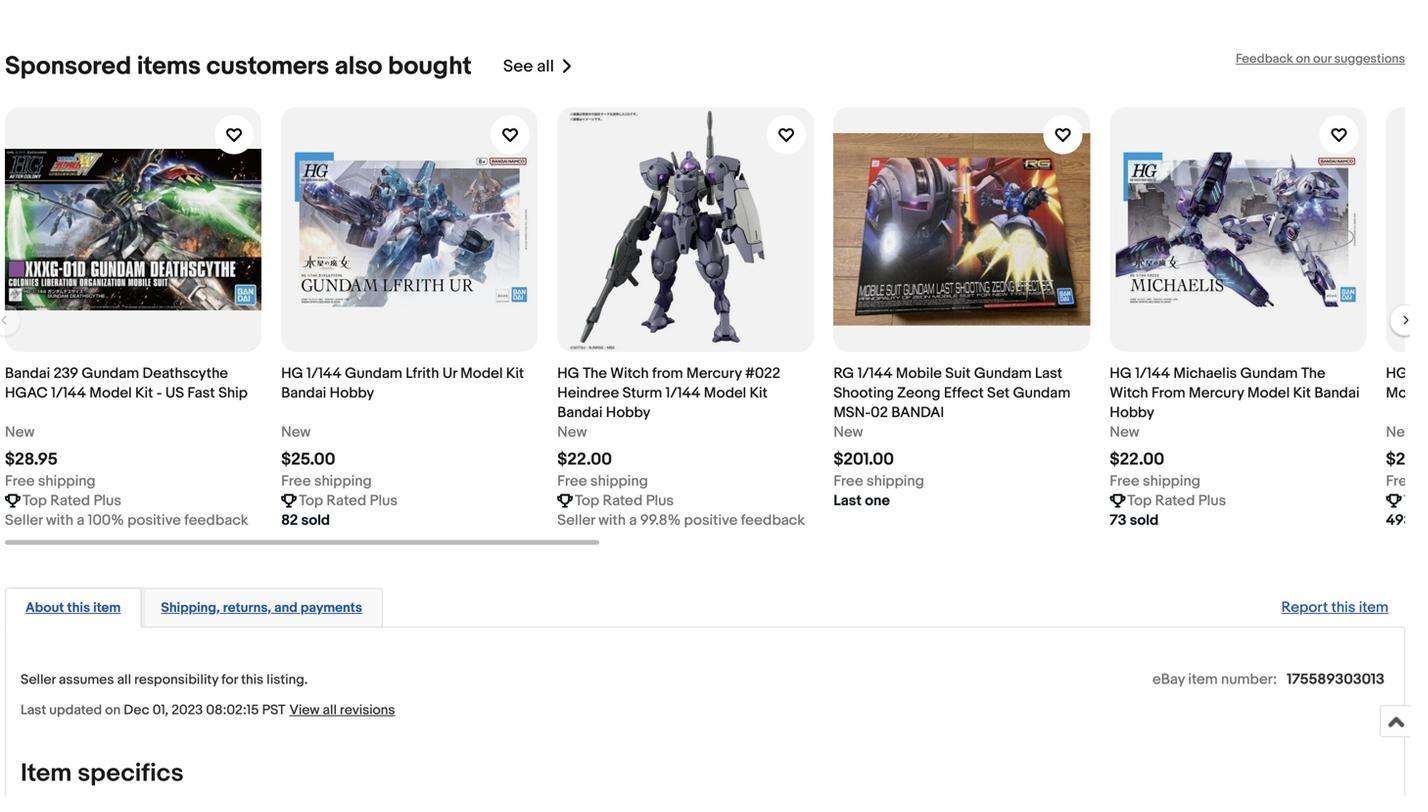 Task type: locate. For each thing, give the bounding box(es) containing it.
3 new text field from the left
[[557, 422, 587, 442]]

plus down hg 1/144 michaelis gundam the witch from mercury model kit bandai hobby new $22.00 free shipping
[[1198, 492, 1226, 509]]

rated
[[50, 492, 90, 509], [326, 492, 366, 509], [603, 492, 643, 509], [1155, 492, 1195, 509]]

on left our
[[1296, 51, 1310, 66]]

new up $25.00
[[281, 423, 311, 441]]

payments
[[301, 600, 362, 616]]

4 shipping from the left
[[867, 472, 924, 490]]

kit left -
[[135, 384, 153, 402]]

1 plus from the left
[[93, 492, 121, 509]]

$22.00 up top rated plus text field
[[1110, 449, 1164, 470]]

sold inside text field
[[301, 511, 330, 529]]

feedback on our suggestions link
[[1236, 51, 1405, 66]]

shipping inside rg 1/144 mobile suit gundam last shooting zeong effect set gundam msn-02 bandai new $201.00 free shipping last one
[[867, 472, 924, 490]]

1 top rated plus from the left
[[23, 492, 121, 509]]

top rated plus text field up 99.8%
[[575, 491, 674, 510]]

from
[[1151, 384, 1185, 402]]

hg 1/144 gundam lfrith ur model kit bandai hobby
[[281, 365, 524, 402]]

top rated plus
[[23, 492, 121, 509], [299, 492, 398, 509], [575, 492, 674, 509], [1127, 492, 1226, 509]]

on left dec
[[105, 702, 121, 719]]

6 new from the left
[[1386, 423, 1410, 441]]

us
[[165, 384, 184, 402]]

rg
[[833, 365, 854, 382]]

3 shipping from the left
[[590, 472, 648, 490]]

free shipping text field down $28.95
[[5, 471, 96, 491]]

top rated plus up the 73 sold
[[1127, 492, 1226, 509]]

new $25.00 free shipping
[[281, 423, 372, 490]]

1/144 inside the bandai 239 gundam deathscythe hgac 1/144 model kit - us fast ship
[[51, 384, 86, 402]]

gundam right 239
[[82, 365, 139, 382]]

free down $25.00
[[281, 472, 311, 490]]

$22.00 down heindree
[[557, 449, 612, 470]]

top inside text field
[[1127, 492, 1152, 509]]

mercury down michaelis
[[1189, 384, 1244, 402]]

1 hg from the left
[[281, 365, 303, 382]]

1 horizontal spatial mercury
[[1189, 384, 1244, 402]]

1/144 inside rg 1/144 mobile suit gundam last shooting zeong effect set gundam msn-02 bandai new $201.00 free shipping last one
[[857, 365, 893, 382]]

hg for $22.00
[[1110, 365, 1132, 382]]

1 top from the left
[[23, 492, 47, 509]]

3 rated from the left
[[603, 492, 643, 509]]

heindree
[[557, 384, 619, 402]]

2 hg from the left
[[557, 365, 579, 382]]

free inside rg 1/144 mobile suit gundam last shooting zeong effect set gundam msn-02 bandai new $201.00 free shipping last one
[[833, 472, 863, 490]]

hg inside hg 1/144 gundam lfrith ur model kit bandai hobby
[[281, 365, 303, 382]]

#022
[[745, 365, 780, 382]]

2 positive from the left
[[684, 511, 738, 529]]

gundam right set
[[1013, 384, 1071, 402]]

a left 99.8%
[[629, 511, 637, 529]]

hg up heindree
[[557, 365, 579, 382]]

1/144 down from
[[666, 384, 701, 402]]

0 horizontal spatial witch
[[610, 365, 649, 382]]

plus for the
[[646, 492, 674, 509]]

item right ebay
[[1188, 671, 1218, 689]]

1 vertical spatial witch
[[1110, 384, 1148, 402]]

1 sold from the left
[[301, 511, 330, 529]]

$22.00 text field
[[557, 449, 612, 470]]

2 shipping from the left
[[314, 472, 372, 490]]

2 free from the left
[[281, 472, 311, 490]]

6 new text field from the left
[[1386, 422, 1410, 442]]

0 horizontal spatial hg
[[281, 365, 303, 382]]

Free text field
[[1386, 471, 1410, 491]]

Free shipping text field
[[5, 471, 96, 491], [281, 471, 372, 491], [557, 471, 648, 491]]

82 sold
[[281, 511, 330, 529]]

ship
[[218, 384, 248, 402]]

seller down $22.00 text box at bottom
[[557, 511, 595, 529]]

new down msn-
[[833, 423, 863, 441]]

bandai
[[891, 404, 944, 421]]

hobby down sturm
[[606, 404, 650, 421]]

kit right ur
[[506, 365, 524, 382]]

fast
[[187, 384, 215, 402]]

witch
[[610, 365, 649, 382], [1110, 384, 1148, 402]]

0 horizontal spatial sold
[[301, 511, 330, 529]]

hg inside hg 1/144 michaelis gundam the witch from mercury model kit bandai hobby new $22.00 free shipping
[[1110, 365, 1132, 382]]

1 horizontal spatial positive
[[684, 511, 738, 529]]

3 free shipping text field from the left
[[557, 471, 648, 491]]

1/144 for rg 1/144 mobile suit gundam last shooting zeong effect set gundam msn-02 bandai new $201.00 free shipping last one
[[857, 365, 893, 382]]

3 top rated plus from the left
[[575, 492, 674, 509]]

1 horizontal spatial a
[[629, 511, 637, 529]]

1 horizontal spatial $22.00
[[1110, 449, 1164, 470]]

0 horizontal spatial $22.00
[[557, 449, 612, 470]]

4 new from the left
[[833, 423, 863, 441]]

shipping down $22.00 text box at bottom
[[590, 472, 648, 490]]

plus inside top rated plus text field
[[1198, 492, 1226, 509]]

gundam right michaelis
[[1240, 365, 1298, 382]]

plus
[[93, 492, 121, 509], [370, 492, 398, 509], [646, 492, 674, 509], [1198, 492, 1226, 509]]

2 sold from the left
[[1130, 511, 1159, 529]]

0 vertical spatial last
[[1035, 365, 1062, 382]]

set
[[987, 384, 1010, 402]]

feedback inside seller with a 99.8% positive feedback text field
[[741, 511, 805, 529]]

1/144 inside hg 1/144 gundam lfrith ur model kit bandai hobby
[[306, 365, 342, 382]]

0 horizontal spatial last
[[21, 702, 46, 719]]

4 plus from the left
[[1198, 492, 1226, 509]]

1 shipping from the left
[[38, 472, 96, 490]]

Top Rated Plus text field
[[1127, 491, 1226, 510]]

0 horizontal spatial free shipping text field
[[5, 471, 96, 491]]

82 sold text field
[[281, 510, 330, 530]]

gundam
[[82, 365, 139, 382], [345, 365, 402, 382], [974, 365, 1032, 382], [1240, 365, 1298, 382], [1013, 384, 1071, 402]]

see
[[503, 56, 533, 77]]

5 new text field from the left
[[1110, 422, 1139, 442]]

hg the witch from mercury #022 heindree sturm 1/144 model kit bandai hobby new $22.00 free shipping
[[557, 365, 780, 490]]

1 positive from the left
[[127, 511, 181, 529]]

rg 1/144 mobile suit gundam last shooting zeong effect set gundam msn-02 bandai new $201.00 free shipping last one
[[833, 365, 1071, 509]]

free down the $28.95 text box
[[5, 472, 35, 490]]

2 vertical spatial last
[[21, 702, 46, 719]]

new up the $28.95 text box
[[5, 423, 35, 441]]

5 free from the left
[[1110, 472, 1139, 490]]

new up $22.00 text box at bottom
[[557, 423, 587, 441]]

1/144 down 239
[[51, 384, 86, 402]]

all
[[537, 56, 554, 77], [117, 672, 131, 689], [323, 702, 337, 719]]

one
[[865, 492, 890, 509]]

sold for $25.00
[[301, 511, 330, 529]]

2 horizontal spatial hg
[[1110, 365, 1132, 382]]

kit down #022
[[750, 384, 768, 402]]

item for about this item
[[93, 600, 121, 616]]

1 horizontal spatial hg
[[557, 365, 579, 382]]

michaelis
[[1173, 365, 1237, 382]]

bandai up hgac
[[5, 365, 50, 382]]

See all text field
[[503, 56, 554, 77]]

None text field
[[1404, 491, 1410, 510]]

a inside seller with a 99.8% positive feedback text field
[[629, 511, 637, 529]]

free inside new $28.95 free shipping
[[5, 472, 35, 490]]

new
[[5, 423, 35, 441], [281, 423, 311, 441], [557, 423, 587, 441], [833, 423, 863, 441], [1110, 423, 1139, 441], [1386, 423, 1410, 441]]

top rated plus up 82 sold
[[299, 492, 398, 509]]

rated inside text field
[[1155, 492, 1195, 509]]

shipping down $28.95
[[38, 472, 96, 490]]

model inside hg 1/144 michaelis gundam the witch from mercury model kit bandai hobby new $22.00 free shipping
[[1247, 384, 1290, 402]]

tab list containing about this item
[[5, 584, 1405, 628]]

items
[[137, 51, 201, 82]]

top down the $28.95 text box
[[23, 492, 47, 509]]

2 horizontal spatial hobby
[[1110, 404, 1154, 421]]

the left hgt
[[1301, 365, 1325, 382]]

1 with from the left
[[46, 511, 73, 529]]

top rated plus up 99.8%
[[575, 492, 674, 509]]

new inside rg 1/144 mobile suit gundam last shooting zeong effect set gundam msn-02 bandai new $201.00 free shipping last one
[[833, 423, 863, 441]]

1/144 inside hg the witch from mercury #022 heindree sturm 1/144 model kit bandai hobby new $22.00 free shipping
[[666, 384, 701, 402]]

top up 82 sold
[[299, 492, 323, 509]]

view
[[289, 702, 320, 719]]

1 the from the left
[[583, 365, 607, 382]]

Free shipping text field
[[833, 471, 924, 491], [1110, 471, 1200, 491]]

1 free shipping text field from the left
[[5, 471, 96, 491]]

2 a from the left
[[629, 511, 637, 529]]

1 horizontal spatial witch
[[1110, 384, 1148, 402]]

Top Rated Plus text field
[[23, 491, 121, 510], [299, 491, 398, 510], [575, 491, 674, 510]]

2 vertical spatial all
[[323, 702, 337, 719]]

assumes
[[59, 672, 114, 689]]

1/144 up new $25.00 free shipping on the bottom left
[[306, 365, 342, 382]]

a inside seller with a 100% positive feedback text field
[[77, 511, 85, 529]]

239
[[53, 365, 78, 382]]

this
[[1331, 599, 1356, 616], [67, 600, 90, 616], [241, 672, 264, 689]]

last right suit
[[1035, 365, 1062, 382]]

1 new from the left
[[5, 423, 35, 441]]

about
[[25, 600, 64, 616]]

free shipping text field up "one"
[[833, 471, 924, 491]]

plus for $25.00
[[370, 492, 398, 509]]

1 horizontal spatial this
[[241, 672, 264, 689]]

with left '100%'
[[46, 511, 73, 529]]

free down $22.00 text field
[[1110, 472, 1139, 490]]

$201.00 text field
[[833, 449, 894, 470]]

plus up '100%'
[[93, 492, 121, 509]]

1 vertical spatial mercury
[[1189, 384, 1244, 402]]

effect
[[944, 384, 984, 402]]

Seller with a 100% positive feedback text field
[[5, 510, 248, 530]]

report this item link
[[1272, 589, 1398, 626]]

free down $22.00 text box at bottom
[[557, 472, 587, 490]]

top
[[23, 492, 47, 509], [299, 492, 323, 509], [575, 492, 599, 509], [1127, 492, 1152, 509]]

2 with from the left
[[598, 511, 626, 529]]

2 free shipping text field from the left
[[1110, 471, 1200, 491]]

a left '100%'
[[77, 511, 85, 529]]

$22.00
[[557, 449, 612, 470], [1110, 449, 1164, 470]]

about this item
[[25, 600, 121, 616]]

all right see
[[537, 56, 554, 77]]

gundam inside hg 1/144 gundam lfrith ur model kit bandai hobby
[[345, 365, 402, 382]]

3 free from the left
[[557, 472, 587, 490]]

positive right '100%'
[[127, 511, 181, 529]]

1 horizontal spatial hobby
[[606, 404, 650, 421]]

rated for $25.00
[[326, 492, 366, 509]]

top down $22.00 text box at bottom
[[575, 492, 599, 509]]

4 rated from the left
[[1155, 492, 1195, 509]]

new inside new $25.00 free shipping
[[281, 423, 311, 441]]

hobby up new $25.00 free shipping on the bottom left
[[330, 384, 374, 402]]

4 top from the left
[[1127, 492, 1152, 509]]

2 top from the left
[[299, 492, 323, 509]]

rated for $28.95
[[50, 492, 90, 509]]

2 top rated plus text field from the left
[[299, 491, 398, 510]]

positive right 99.8%
[[684, 511, 738, 529]]

bandai inside hg 1/144 gundam lfrith ur model kit bandai hobby
[[281, 384, 326, 402]]

1 a from the left
[[77, 511, 85, 529]]

rated up 82 sold
[[326, 492, 366, 509]]

2 new from the left
[[281, 423, 311, 441]]

0 horizontal spatial free shipping text field
[[833, 471, 924, 491]]

1 free shipping text field from the left
[[833, 471, 924, 491]]

0 horizontal spatial mercury
[[686, 365, 742, 382]]

seller down the $28.95 text box
[[5, 511, 43, 529]]

2 feedback from the left
[[741, 511, 805, 529]]

2 top rated plus from the left
[[299, 492, 398, 509]]

2 the from the left
[[1301, 365, 1325, 382]]

top rated plus for the
[[575, 492, 674, 509]]

$22.00 inside hg 1/144 michaelis gundam the witch from mercury model kit bandai hobby new $22.00 free shipping
[[1110, 449, 1164, 470]]

mercury
[[686, 365, 742, 382], [1189, 384, 1244, 402]]

rated up 99.8%
[[603, 492, 643, 509]]

01,
[[153, 702, 168, 719]]

this right report
[[1331, 599, 1356, 616]]

hg inside hg the witch from mercury #022 heindree sturm 1/144 model kit bandai hobby new $22.00 free shipping
[[557, 365, 579, 382]]

5 shipping from the left
[[1143, 472, 1200, 490]]

kit inside hg the witch from mercury #022 heindree sturm 1/144 model kit bandai hobby new $22.00 free shipping
[[750, 384, 768, 402]]

0 horizontal spatial top rated plus text field
[[23, 491, 121, 510]]

1 vertical spatial last
[[833, 492, 862, 509]]

feedback
[[1236, 51, 1293, 66]]

0 horizontal spatial on
[[105, 702, 121, 719]]

gundam left lfrith
[[345, 365, 402, 382]]

new inside hg the witch from mercury #022 heindree sturm 1/144 model kit bandai hobby new $22.00 free shipping
[[557, 423, 587, 441]]

free shipping text field down $25.00
[[281, 471, 372, 491]]

new text field down msn-
[[833, 422, 863, 442]]

item inside button
[[93, 600, 121, 616]]

feedback for $22.00
[[741, 511, 805, 529]]

this right the 'about'
[[67, 600, 90, 616]]

top for 1/144
[[1127, 492, 1152, 509]]

1 horizontal spatial feedback
[[741, 511, 805, 529]]

bandai up $25.00
[[281, 384, 326, 402]]

feedback inside seller with a 100% positive feedback text field
[[184, 511, 248, 529]]

1 horizontal spatial free shipping text field
[[1110, 471, 1200, 491]]

deathscythe
[[142, 365, 228, 382]]

free shipping text field down $22.00 text box at bottom
[[557, 471, 648, 491]]

$22
[[1386, 449, 1410, 470]]

bandai
[[5, 365, 50, 382], [281, 384, 326, 402], [1314, 384, 1360, 402], [557, 404, 603, 421]]

1 rated from the left
[[50, 492, 90, 509]]

1 horizontal spatial sold
[[1130, 511, 1159, 529]]

0 horizontal spatial this
[[67, 600, 90, 616]]

2 horizontal spatial item
[[1359, 599, 1388, 616]]

top rated plus text field up 82 sold
[[299, 491, 398, 510]]

0 vertical spatial witch
[[610, 365, 649, 382]]

plus up 99.8%
[[646, 492, 674, 509]]

the inside hg the witch from mercury #022 heindree sturm 1/144 model kit bandai hobby new $22.00 free shipping
[[583, 365, 607, 382]]

feedback
[[184, 511, 248, 529], [741, 511, 805, 529]]

493
[[1386, 511, 1410, 529]]

sold inside text box
[[1130, 511, 1159, 529]]

1 top rated plus text field from the left
[[23, 491, 121, 510]]

free shipping text field for $201.00
[[833, 471, 924, 491]]

0 horizontal spatial hobby
[[330, 384, 374, 402]]

1 horizontal spatial top rated plus text field
[[299, 491, 398, 510]]

model inside hg the witch from mercury #022 heindree sturm 1/144 model kit bandai hobby new $22.00 free shipping
[[704, 384, 746, 402]]

rated up '100%'
[[50, 492, 90, 509]]

new text field up $22.00 text box at bottom
[[557, 422, 587, 442]]

4 free from the left
[[833, 472, 863, 490]]

1 free from the left
[[5, 472, 35, 490]]

dec
[[124, 702, 149, 719]]

1 new text field from the left
[[5, 422, 35, 442]]

positive
[[127, 511, 181, 529], [684, 511, 738, 529]]

new up $22 text box
[[1386, 423, 1410, 441]]

last
[[1035, 365, 1062, 382], [833, 492, 862, 509], [21, 702, 46, 719]]

3 plus from the left
[[646, 492, 674, 509]]

model inside hg 1/144 gundam lfrith ur model kit bandai hobby
[[460, 365, 503, 382]]

0 vertical spatial on
[[1296, 51, 1310, 66]]

3 new from the left
[[557, 423, 587, 441]]

item for report this item
[[1359, 599, 1388, 616]]

new inside hg 1/144 michaelis gundam the witch from mercury model kit bandai hobby new $22.00 free shipping
[[1110, 423, 1139, 441]]

hg left michaelis
[[1110, 365, 1132, 382]]

2 rated from the left
[[326, 492, 366, 509]]

2 horizontal spatial this
[[1331, 599, 1356, 616]]

0 horizontal spatial item
[[93, 600, 121, 616]]

shipping up "one"
[[867, 472, 924, 490]]

0 horizontal spatial positive
[[127, 511, 181, 529]]

gundam inside hg 1/144 michaelis gundam the witch from mercury model kit bandai hobby new $22.00 free shipping
[[1240, 365, 1298, 382]]

on
[[1296, 51, 1310, 66], [105, 702, 121, 719]]

with
[[46, 511, 73, 529], [598, 511, 626, 529]]

hobby
[[330, 384, 374, 402], [606, 404, 650, 421], [1110, 404, 1154, 421]]

free up the last one text box
[[833, 472, 863, 490]]

5 new from the left
[[1110, 423, 1139, 441]]

model
[[460, 365, 503, 382], [89, 384, 132, 402], [704, 384, 746, 402], [1247, 384, 1290, 402]]

free inside hg 1/144 michaelis gundam the witch from mercury model kit bandai hobby new $22.00 free shipping
[[1110, 472, 1139, 490]]

the up heindree
[[583, 365, 607, 382]]

rated up the 73 sold
[[1155, 492, 1195, 509]]

item
[[21, 759, 72, 789]]

shooting
[[833, 384, 894, 402]]

seller
[[5, 511, 43, 529], [557, 511, 595, 529], [21, 672, 56, 689]]

2 new text field from the left
[[281, 422, 311, 442]]

2 horizontal spatial top rated plus text field
[[575, 491, 674, 510]]

witch inside hg 1/144 michaelis gundam the witch from mercury model kit bandai hobby new $22.00 free shipping
[[1110, 384, 1148, 402]]

1 $22.00 from the left
[[557, 449, 612, 470]]

this inside button
[[67, 600, 90, 616]]

0 vertical spatial all
[[537, 56, 554, 77]]

shipping,
[[161, 600, 220, 616]]

tab list
[[5, 584, 1405, 628]]

1/144
[[306, 365, 342, 382], [857, 365, 893, 382], [1135, 365, 1170, 382], [51, 384, 86, 402], [666, 384, 701, 402]]

0 horizontal spatial all
[[117, 672, 131, 689]]

1 horizontal spatial free shipping text field
[[281, 471, 372, 491]]

2 plus from the left
[[370, 492, 398, 509]]

new text field for $25.00
[[281, 422, 311, 442]]

hg up $25.00
[[281, 365, 303, 382]]

returns,
[[223, 600, 271, 616]]

4 top rated plus from the left
[[1127, 492, 1226, 509]]

with left 99.8%
[[598, 511, 626, 529]]

all up dec
[[117, 672, 131, 689]]

New text field
[[5, 422, 35, 442], [281, 422, 311, 442], [557, 422, 587, 442], [833, 422, 863, 442], [1110, 422, 1139, 442], [1386, 422, 1410, 442]]

shipping inside new $25.00 free shipping
[[314, 472, 372, 490]]

bandai inside the bandai 239 gundam deathscythe hgac 1/144 model kit - us fast ship
[[5, 365, 50, 382]]

bandai down heindree
[[557, 404, 603, 421]]

sold right 82
[[301, 511, 330, 529]]

top rated plus for $25.00
[[299, 492, 398, 509]]

shipping, returns, and payments
[[161, 600, 362, 616]]

new up $22.00 text field
[[1110, 423, 1139, 441]]

1/144 up shooting
[[857, 365, 893, 382]]

suggestions
[[1334, 51, 1405, 66]]

free shipping text field down $22.00 text field
[[1110, 471, 1200, 491]]

1/144 inside hg 1/144 michaelis gundam the witch from mercury model kit bandai hobby new $22.00 free shipping
[[1135, 365, 1170, 382]]

3 top rated plus text field from the left
[[575, 491, 674, 510]]

free inside new $25.00 free shipping
[[281, 472, 311, 490]]

0 horizontal spatial the
[[583, 365, 607, 382]]

item right the 'about'
[[93, 600, 121, 616]]

0 horizontal spatial a
[[77, 511, 85, 529]]

new text field up $25.00
[[281, 422, 311, 442]]

bandai inside hg the witch from mercury #022 heindree sturm 1/144 model kit bandai hobby new $22.00 free shipping
[[557, 404, 603, 421]]

item right report
[[1359, 599, 1388, 616]]

free down $22 text box
[[1386, 472, 1410, 490]]

top up the 73 sold
[[1127, 492, 1152, 509]]

top rated plus text field for $25.00
[[299, 491, 398, 510]]

ur
[[442, 365, 457, 382]]

3 top from the left
[[575, 492, 599, 509]]

new text field up the $28.95 text box
[[5, 422, 35, 442]]

new text field up $22.00 text field
[[1110, 422, 1139, 442]]

report
[[1281, 599, 1328, 616]]

witch up sturm
[[610, 365, 649, 382]]

msn-
[[833, 404, 871, 421]]

3 hg from the left
[[1110, 365, 1132, 382]]

positive for $28.95
[[127, 511, 181, 529]]

2 horizontal spatial last
[[1035, 365, 1062, 382]]

1 horizontal spatial the
[[1301, 365, 1325, 382]]

shipping down $25.00
[[314, 472, 372, 490]]

plus down new $25.00 free shipping on the bottom left
[[370, 492, 398, 509]]

top rated plus text field up '100%'
[[23, 491, 121, 510]]

last updated on dec 01, 2023 08:02:15 pst view all revisions
[[21, 702, 395, 719]]

last left the updated
[[21, 702, 46, 719]]

0 vertical spatial mercury
[[686, 365, 742, 382]]

1 feedback from the left
[[184, 511, 248, 529]]

1/144 up from
[[1135, 365, 1170, 382]]

1 horizontal spatial with
[[598, 511, 626, 529]]

1 horizontal spatial last
[[833, 492, 862, 509]]

for
[[221, 672, 238, 689]]

also
[[335, 51, 382, 82]]

last left "one"
[[833, 492, 862, 509]]

2 horizontal spatial free shipping text field
[[557, 471, 648, 491]]

this right for
[[241, 672, 264, 689]]

bandai inside hg 1/144 michaelis gundam the witch from mercury model kit bandai hobby new $22.00 free shipping
[[1314, 384, 1360, 402]]

mercury right from
[[686, 365, 742, 382]]

shipping up top rated plus text field
[[1143, 472, 1200, 490]]

kit
[[506, 365, 524, 382], [135, 384, 153, 402], [750, 384, 768, 402], [1293, 384, 1311, 402]]

new $28.95 free shipping
[[5, 423, 96, 490]]

2 $22.00 from the left
[[1110, 449, 1164, 470]]

2 free shipping text field from the left
[[281, 471, 372, 491]]

shipping inside hg 1/144 michaelis gundam the witch from mercury model kit bandai hobby new $22.00 free shipping
[[1143, 472, 1200, 490]]

0 horizontal spatial with
[[46, 511, 73, 529]]

witch left from
[[1110, 384, 1148, 402]]

$201.00
[[833, 449, 894, 470]]

6 free from the left
[[1386, 472, 1410, 490]]

new text field up $22 text box
[[1386, 422, 1410, 442]]

new text field for $22
[[1386, 422, 1410, 442]]

a for $22.00
[[629, 511, 637, 529]]

$22 text field
[[1386, 449, 1410, 470]]

sold for $22.00
[[1130, 511, 1159, 529]]

bandai left hgt
[[1314, 384, 1360, 402]]

this for report
[[1331, 599, 1356, 616]]

0 horizontal spatial feedback
[[184, 511, 248, 529]]

493 text field
[[1386, 510, 1410, 530]]

sold right 73
[[1130, 511, 1159, 529]]



Task type: describe. For each thing, give the bounding box(es) containing it.
seller with a 99.8% positive feedback
[[557, 511, 805, 529]]

feedback on our suggestions
[[1236, 51, 1405, 66]]

from
[[652, 365, 683, 382]]

sturm
[[622, 384, 662, 402]]

seller with a 100% positive feedback
[[5, 511, 248, 529]]

pst
[[262, 702, 285, 719]]

suit
[[945, 365, 971, 382]]

responsibility
[[134, 672, 218, 689]]

view all revisions link
[[285, 701, 395, 719]]

99.8%
[[640, 511, 681, 529]]

$22.00 inside hg the witch from mercury #022 heindree sturm 1/144 model kit bandai hobby new $22.00 free shipping
[[557, 449, 612, 470]]

ebay item number: 175589303013
[[1152, 671, 1385, 689]]

seller assumes all responsibility for this listing.
[[21, 672, 308, 689]]

revisions
[[340, 702, 395, 719]]

seller for $28.95
[[5, 511, 43, 529]]

new text field for the
[[557, 422, 587, 442]]

hobby inside hg 1/144 michaelis gundam the witch from mercury model kit bandai hobby new $22.00 free shipping
[[1110, 404, 1154, 421]]

feedback for $28.95
[[184, 511, 248, 529]]

hobby inside hg 1/144 gundam lfrith ur model kit bandai hobby
[[330, 384, 374, 402]]

top for $28.95
[[23, 492, 47, 509]]

hg 1/144 michaelis gundam the witch from mercury model kit bandai hobby new $22.00 free shipping
[[1110, 365, 1360, 490]]

kit inside the bandai 239 gundam deathscythe hgac 1/144 model kit - us fast ship
[[135, 384, 153, 402]]

listing.
[[267, 672, 308, 689]]

and
[[274, 600, 298, 616]]

kit inside hg 1/144 gundam lfrith ur model kit bandai hobby
[[506, 365, 524, 382]]

73 sold text field
[[1110, 510, 1159, 530]]

-
[[156, 384, 162, 402]]

1/144 for hg 1/144 michaelis gundam the witch from mercury model kit bandai hobby new $22.00 free shipping
[[1135, 365, 1170, 382]]

see all link
[[503, 51, 574, 82]]

08:02:15
[[206, 702, 259, 719]]

rated for the
[[603, 492, 643, 509]]

top for the
[[575, 492, 599, 509]]

Seller with a 99.8% positive feedback text field
[[557, 510, 805, 530]]

$28.95 text field
[[5, 449, 58, 470]]

new text field for $28.95
[[5, 422, 35, 442]]

ebay
[[1152, 671, 1185, 689]]

bandai 239 gundam deathscythe hgac 1/144 model kit - us fast ship
[[5, 365, 248, 402]]

100%
[[88, 511, 124, 529]]

specifics
[[77, 759, 184, 789]]

top rated plus text field for $28.95
[[23, 491, 121, 510]]

see all
[[503, 56, 554, 77]]

new inside new $28.95 free shipping
[[5, 423, 35, 441]]

73
[[1110, 511, 1127, 529]]

this for about
[[67, 600, 90, 616]]

about this item button
[[25, 599, 121, 617]]

new $22 free
[[1386, 423, 1410, 490]]

gundam inside the bandai 239 gundam deathscythe hgac 1/144 model kit - us fast ship
[[82, 365, 139, 382]]

shipping inside hg the witch from mercury #022 heindree sturm 1/144 model kit bandai hobby new $22.00 free shipping
[[590, 472, 648, 490]]

model inside the bandai 239 gundam deathscythe hgac 1/144 model kit - us fast ship
[[89, 384, 132, 402]]

item specifics
[[21, 759, 184, 789]]

mercury inside hg 1/144 michaelis gundam the witch from mercury model kit bandai hobby new $22.00 free shipping
[[1189, 384, 1244, 402]]

2 horizontal spatial all
[[537, 56, 554, 77]]

sponsored items customers also bought
[[5, 51, 472, 82]]

Last one text field
[[833, 491, 890, 510]]

plus for 1/144
[[1198, 492, 1226, 509]]

shipping inside new $28.95 free shipping
[[38, 472, 96, 490]]

hgac
[[5, 384, 48, 402]]

gundam up set
[[974, 365, 1032, 382]]

1 vertical spatial on
[[105, 702, 121, 719]]

number:
[[1221, 671, 1277, 689]]

4 new text field from the left
[[833, 422, 863, 442]]

1 horizontal spatial all
[[323, 702, 337, 719]]

$22.00 text field
[[1110, 449, 1164, 470]]

1 horizontal spatial on
[[1296, 51, 1310, 66]]

2023
[[171, 702, 203, 719]]

free shipping text field for $22.00
[[557, 471, 648, 491]]

1 horizontal spatial item
[[1188, 671, 1218, 689]]

positive for $22.00
[[684, 511, 738, 529]]

plus for $28.95
[[93, 492, 121, 509]]

hobby inside hg the witch from mercury #022 heindree sturm 1/144 model kit bandai hobby new $22.00 free shipping
[[606, 404, 650, 421]]

1/144 for hg 1/144 gundam lfrith ur model kit bandai hobby
[[306, 365, 342, 382]]

free shipping text field for $25.00
[[281, 471, 372, 491]]

seller for $22.00
[[557, 511, 595, 529]]

a for $28.95
[[77, 511, 85, 529]]

top rated plus text field for $22.00
[[575, 491, 674, 510]]

top rated plus for $28.95
[[23, 492, 121, 509]]

updated
[[49, 702, 102, 719]]

with for $22.00
[[598, 511, 626, 529]]

kit inside hg 1/144 michaelis gundam the witch from mercury model kit bandai hobby new $22.00 free shipping
[[1293, 384, 1311, 402]]

mercury inside hg the witch from mercury #022 heindree sturm 1/144 model kit bandai hobby new $22.00 free shipping
[[686, 365, 742, 382]]

bought
[[388, 51, 472, 82]]

175589303013
[[1287, 671, 1385, 689]]

lfrith
[[406, 365, 439, 382]]

02
[[871, 404, 888, 421]]

the inside hg 1/144 michaelis gundam the witch from mercury model kit bandai hobby new $22.00 free shipping
[[1301, 365, 1325, 382]]

$25.00
[[281, 449, 335, 470]]

report this item
[[1281, 599, 1388, 616]]

with for $28.95
[[46, 511, 73, 529]]

seller up the updated
[[21, 672, 56, 689]]

hgt
[[1386, 365, 1410, 402]]

$28.95
[[5, 449, 58, 470]]

top rated plus for 1/144
[[1127, 492, 1226, 509]]

witch inside hg the witch from mercury #022 heindree sturm 1/144 model kit bandai hobby new $22.00 free shipping
[[610, 365, 649, 382]]

free shipping text field for $22.00
[[1110, 471, 1200, 491]]

top for $25.00
[[299, 492, 323, 509]]

mobile
[[896, 365, 942, 382]]

hg for new
[[557, 365, 579, 382]]

new text field for 1/144
[[1110, 422, 1139, 442]]

73 sold
[[1110, 511, 1159, 529]]

zeong
[[897, 384, 940, 402]]

free inside hg the witch from mercury #022 heindree sturm 1/144 model kit bandai hobby new $22.00 free shipping
[[557, 472, 587, 490]]

free shipping text field for $28.95
[[5, 471, 96, 491]]

rated for 1/144
[[1155, 492, 1195, 509]]

our
[[1313, 51, 1331, 66]]

shipping, returns, and payments button
[[161, 599, 362, 617]]

sponsored
[[5, 51, 131, 82]]

$25.00 text field
[[281, 449, 335, 470]]

82
[[281, 511, 298, 529]]

customers
[[206, 51, 329, 82]]

1 vertical spatial all
[[117, 672, 131, 689]]



Task type: vqa. For each thing, say whether or not it's contained in the screenshot.


